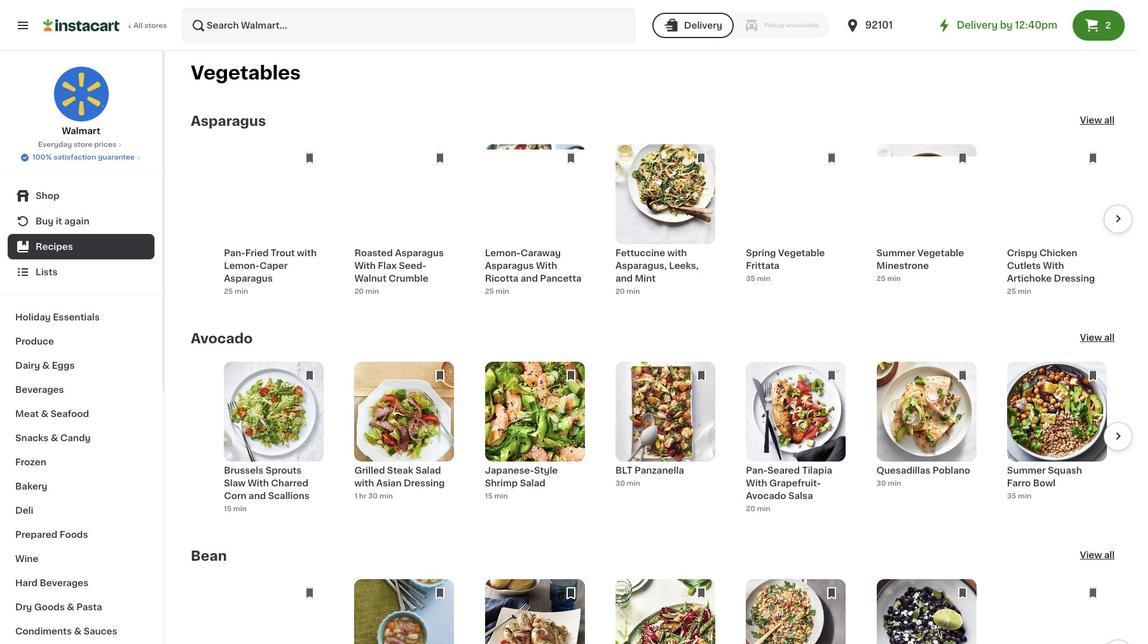 Task type: describe. For each thing, give the bounding box(es) containing it.
& for snacks
[[51, 434, 58, 443]]

slaw
[[224, 479, 246, 488]]

vegetable for minestrone
[[918, 249, 965, 258]]

recipe card group containing brussels sprouts slaw with charred corn and scallions
[[224, 362, 324, 519]]

grilled
[[355, 467, 385, 475]]

bakery
[[15, 482, 47, 491]]

recipe card group containing roasted asparagus with flax seed- walnut crumble
[[355, 145, 454, 301]]

fettuccine
[[616, 249, 666, 258]]

dressing for chicken
[[1055, 274, 1096, 283]]

recipes
[[36, 242, 73, 251]]

lists
[[36, 268, 58, 277]]

20 for roasted asparagus with flax seed- walnut crumble
[[355, 288, 364, 295]]

summer squash farro bowl
[[1008, 467, 1083, 488]]

recipe card group containing pan-fried trout with lemon-caper asparagus
[[224, 145, 324, 301]]

shop link
[[8, 183, 155, 209]]

bean
[[191, 550, 227, 563]]

beverages inside beverages 'link'
[[15, 386, 64, 394]]

everyday store prices
[[38, 141, 117, 148]]

fettuccine with asparagus, leeks, and mint
[[616, 249, 699, 283]]

recipe card group containing spring vegetable frittata
[[746, 145, 846, 301]]

crispy chicken cutlets with artichoke dressing
[[1008, 249, 1096, 283]]

summer for minestrone
[[877, 249, 916, 258]]

deli link
[[8, 499, 155, 523]]

meat
[[15, 410, 39, 419]]

squash
[[1048, 467, 1083, 475]]

all stores link
[[43, 8, 168, 43]]

recipe card group containing pan-seared tilapia with grapefruit- avocado salsa
[[746, 362, 846, 519]]

hard
[[15, 579, 38, 588]]

20 min for mint
[[616, 288, 640, 295]]

25 for crispy chicken cutlets with artichoke dressing
[[1008, 288, 1017, 295]]

dressing for steak
[[404, 479, 445, 488]]

buy it again link
[[8, 209, 155, 234]]

walnut
[[355, 274, 387, 283]]

grapefruit-
[[770, 479, 821, 488]]

fried
[[245, 249, 269, 258]]

1
[[355, 493, 358, 500]]

salad inside grilled steak salad with asian dressing
[[416, 467, 441, 475]]

view for asparagus
[[1081, 116, 1103, 125]]

20 min for walnut
[[355, 288, 379, 295]]

recipes link
[[8, 234, 155, 260]]

tilapia
[[802, 467, 833, 475]]

min for asparagus
[[496, 288, 509, 295]]

seared
[[768, 467, 800, 475]]

1 hr 30 min
[[355, 493, 393, 500]]

min for minestrone
[[888, 275, 901, 282]]

25 min for summer vegetable minestrone
[[877, 275, 901, 282]]

25 for summer vegetable minestrone
[[877, 275, 886, 282]]

recipe card group containing summer squash farro bowl
[[1008, 362, 1107, 519]]

min for cutlets
[[1018, 288, 1032, 295]]

Search field
[[183, 9, 635, 42]]

beverages inside the hard beverages link
[[40, 579, 88, 588]]

with for salsa
[[746, 479, 768, 488]]

grilled steak salad with asian dressing
[[355, 467, 445, 488]]

dry
[[15, 603, 32, 612]]

30 min for quesadillas
[[877, 480, 902, 487]]

min for with
[[366, 288, 379, 295]]

pan- for seared
[[746, 467, 768, 475]]

pancetta
[[540, 274, 582, 283]]

roasted
[[355, 249, 393, 258]]

delivery button
[[653, 13, 734, 38]]

quesadillas poblano
[[877, 467, 971, 475]]

asian
[[376, 479, 402, 488]]

with for grilled steak salad with asian dressing
[[355, 479, 374, 488]]

dairy & eggs
[[15, 361, 75, 370]]

dry goods & pasta link
[[8, 595, 155, 620]]

poblano
[[933, 467, 971, 475]]

shop
[[36, 191, 59, 200]]

spring vegetable frittata
[[746, 249, 825, 271]]

delivery for delivery
[[684, 21, 723, 30]]

by
[[1001, 20, 1013, 30]]

instacart logo image
[[43, 18, 120, 33]]

vegetable for frittata
[[779, 249, 825, 258]]

again
[[64, 217, 89, 226]]

style
[[534, 467, 558, 475]]

steak
[[387, 467, 414, 475]]

artichoke
[[1008, 274, 1052, 283]]

caraway
[[521, 249, 561, 258]]

item carousel region for asparagus
[[191, 145, 1133, 301]]

blt panzanella
[[616, 467, 684, 475]]

12:40pm
[[1016, 20, 1058, 30]]

item carousel region for avocado
[[191, 362, 1133, 519]]

holiday
[[15, 313, 51, 322]]

wine link
[[8, 547, 155, 571]]

& for dairy
[[42, 361, 50, 370]]

and inside "lemon-caraway asparagus with ricotta and pancetta"
[[521, 274, 538, 283]]

holiday essentials link
[[8, 305, 155, 330]]

panzanella
[[635, 467, 684, 475]]

35 for frittata
[[746, 275, 756, 282]]

prices
[[94, 141, 117, 148]]

& for condiments
[[74, 627, 81, 636]]

bowl
[[1034, 479, 1056, 488]]

scallions
[[268, 492, 310, 501]]

seafood
[[51, 410, 89, 419]]

summer vegetable minestrone
[[877, 249, 965, 271]]

sauces
[[84, 627, 117, 636]]

and inside brussels sprouts slaw with charred corn and scallions
[[249, 492, 266, 501]]

all stores
[[134, 22, 167, 29]]

foods
[[60, 531, 88, 539]]

pasta
[[76, 603, 102, 612]]

wine
[[15, 555, 38, 564]]

walmart link
[[53, 66, 109, 137]]

japanese-style shrimp salad
[[485, 467, 558, 488]]

summer for farro
[[1008, 467, 1046, 475]]

buy
[[36, 217, 54, 226]]

holiday essentials
[[15, 313, 100, 322]]

crumble
[[389, 274, 429, 283]]

view all for avocado
[[1081, 334, 1115, 343]]

min down asian
[[380, 493, 393, 500]]

92101 button
[[845, 8, 922, 43]]

delivery by 12:40pm link
[[937, 18, 1058, 33]]

all
[[134, 22, 143, 29]]

15 for japanese-style shrimp salad
[[485, 493, 493, 500]]

deli
[[15, 506, 33, 515]]

recipe card group containing blt panzanella
[[616, 362, 716, 519]]

view all link for bean
[[1081, 549, 1115, 565]]

20 min for avocado
[[746, 506, 771, 513]]

15 for brussels sprouts slaw with charred corn and scallions
[[224, 506, 232, 513]]

with inside fettuccine with asparagus, leeks, and mint
[[668, 249, 687, 258]]

dry goods & pasta
[[15, 603, 102, 612]]

view all for bean
[[1081, 551, 1115, 560]]

min for slaw
[[233, 506, 247, 513]]

hard beverages link
[[8, 571, 155, 595]]

2
[[1106, 21, 1112, 30]]

100% satisfaction guarantee
[[33, 154, 135, 161]]

all for asparagus
[[1105, 116, 1115, 125]]

with for pancetta
[[536, 262, 557, 271]]

25 for lemon-caraway asparagus with ricotta and pancetta
[[485, 288, 494, 295]]

recipe card group containing crispy chicken cutlets with artichoke dressing
[[1008, 145, 1107, 301]]



Task type: vqa. For each thing, say whether or not it's contained in the screenshot.
with in Fettuccine with Asparagus, Leeks, and Mint
yes



Task type: locate. For each thing, give the bounding box(es) containing it.
0 horizontal spatial 30 min
[[616, 480, 641, 487]]

sprouts
[[266, 467, 302, 475]]

with inside crispy chicken cutlets with artichoke dressing
[[1043, 262, 1065, 271]]

92101
[[866, 20, 893, 30]]

3 item carousel region from the top
[[191, 580, 1133, 644]]

recipe card group containing fettuccine with asparagus, leeks, and mint
[[616, 145, 716, 301]]

20 down 'walnut'
[[355, 288, 364, 295]]

min down 'walnut'
[[366, 288, 379, 295]]

1 vertical spatial lemon-
[[224, 262, 260, 271]]

pan- left trout in the top of the page
[[224, 249, 245, 258]]

min for shrimp
[[495, 493, 508, 500]]

corn
[[224, 492, 247, 501]]

0 vertical spatial item carousel region
[[191, 145, 1133, 301]]

frozen
[[15, 458, 46, 467]]

blt
[[616, 467, 633, 475]]

None search field
[[182, 8, 636, 43]]

1 vertical spatial summer
[[1008, 467, 1046, 475]]

frozen link
[[8, 450, 155, 475]]

& left pasta at left
[[67, 603, 74, 612]]

2 horizontal spatial 30
[[877, 480, 887, 487]]

view for bean
[[1081, 551, 1103, 560]]

everyday store prices link
[[38, 140, 124, 150]]

recipe card group containing lemon-caraway asparagus with ricotta and pancetta
[[485, 145, 585, 301]]

& left eggs
[[42, 361, 50, 370]]

1 view all from the top
[[1081, 116, 1115, 125]]

dressing inside crispy chicken cutlets with artichoke dressing
[[1055, 274, 1096, 283]]

pan- left "tilapia"
[[746, 467, 768, 475]]

leeks,
[[669, 262, 699, 271]]

15 min down corn on the left bottom of the page
[[224, 506, 247, 513]]

20 down asparagus,
[[616, 288, 625, 295]]

0 vertical spatial view all link
[[1081, 114, 1115, 129]]

2 item carousel region from the top
[[191, 362, 1133, 519]]

1 horizontal spatial 20 min
[[616, 288, 640, 295]]

bakery link
[[8, 475, 155, 499]]

0 horizontal spatial dressing
[[404, 479, 445, 488]]

walmart
[[62, 127, 100, 136]]

30 down blt at the bottom of page
[[616, 480, 625, 487]]

asparagus up seed-
[[395, 249, 444, 258]]

0 vertical spatial view
[[1081, 116, 1103, 125]]

satisfaction
[[54, 154, 96, 161]]

beverages down dairy & eggs
[[15, 386, 64, 394]]

1 vertical spatial 15 min
[[224, 506, 247, 513]]

& left candy
[[51, 434, 58, 443]]

condiments & sauces
[[15, 627, 117, 636]]

15 min for brussels sprouts slaw with charred corn and scallions
[[224, 506, 247, 513]]

1 horizontal spatial avocado
[[746, 492, 787, 501]]

25 down the "ricotta"
[[485, 288, 494, 295]]

snacks
[[15, 434, 49, 443]]

1 horizontal spatial delivery
[[957, 20, 998, 30]]

3 all from the top
[[1105, 551, 1115, 560]]

0 vertical spatial lemon-
[[485, 249, 521, 258]]

25
[[877, 275, 886, 282], [224, 288, 233, 295], [485, 288, 494, 295], [1008, 288, 1017, 295]]

chicken
[[1040, 249, 1078, 258]]

with down brussels
[[248, 479, 269, 488]]

1 horizontal spatial and
[[521, 274, 538, 283]]

min for farro
[[1019, 493, 1032, 500]]

min down pan-fried trout with lemon-caper asparagus
[[235, 288, 248, 295]]

prepared
[[15, 531, 57, 539]]

1 vertical spatial 15
[[224, 506, 232, 513]]

0 vertical spatial view all
[[1081, 116, 1115, 125]]

min down minestrone on the right of the page
[[888, 275, 901, 282]]

buy it again
[[36, 217, 89, 226]]

asparagus inside roasted asparagus with flax seed- walnut crumble
[[395, 249, 444, 258]]

1 horizontal spatial 15 min
[[485, 493, 508, 500]]

1 vertical spatial pan-
[[746, 467, 768, 475]]

essentials
[[53, 313, 100, 322]]

min
[[757, 275, 771, 282], [888, 275, 901, 282], [235, 288, 248, 295], [366, 288, 379, 295], [496, 288, 509, 295], [627, 288, 640, 295], [1018, 288, 1032, 295], [627, 480, 641, 487], [888, 480, 902, 487], [380, 493, 393, 500], [495, 493, 508, 500], [1019, 493, 1032, 500], [233, 506, 247, 513], [757, 506, 771, 513]]

recipe card group containing quesadillas poblano
[[877, 362, 977, 519]]

100% satisfaction guarantee button
[[20, 150, 142, 163]]

2 30 min from the left
[[877, 480, 902, 487]]

vegetable inside spring vegetable frittata
[[779, 249, 825, 258]]

0 horizontal spatial with
[[297, 249, 317, 258]]

with right trout in the top of the page
[[297, 249, 317, 258]]

25 min down minestrone on the right of the page
[[877, 275, 901, 282]]

30 for blt panzanella
[[616, 480, 625, 487]]

item carousel region containing pan-fried trout with lemon-caper asparagus
[[191, 145, 1133, 301]]

30 min down blt at the bottom of page
[[616, 480, 641, 487]]

pan-seared tilapia with grapefruit- avocado salsa
[[746, 467, 833, 501]]

25 down pan-fried trout with lemon-caper asparagus
[[224, 288, 233, 295]]

1 vertical spatial dressing
[[404, 479, 445, 488]]

min down corn on the left bottom of the page
[[233, 506, 247, 513]]

25 min for lemon-caraway asparagus with ricotta and pancetta
[[485, 288, 509, 295]]

salsa
[[789, 492, 813, 501]]

with up hr
[[355, 479, 374, 488]]

dairy
[[15, 361, 40, 370]]

20 down pan-seared tilapia with grapefruit- avocado salsa
[[746, 506, 756, 513]]

pan- for fried
[[224, 249, 245, 258]]

2 vertical spatial all
[[1105, 551, 1115, 560]]

35 min down farro
[[1008, 493, 1032, 500]]

min for frittata
[[757, 275, 771, 282]]

min down blt at the bottom of page
[[627, 480, 641, 487]]

1 horizontal spatial lemon-
[[485, 249, 521, 258]]

1 horizontal spatial with
[[355, 479, 374, 488]]

flax
[[378, 262, 397, 271]]

asparagus inside pan-fried trout with lemon-caper asparagus
[[224, 274, 273, 283]]

35 down frittata
[[746, 275, 756, 282]]

20 for fettuccine with asparagus, leeks, and mint
[[616, 288, 625, 295]]

2 horizontal spatial and
[[616, 274, 633, 283]]

min down farro
[[1019, 493, 1032, 500]]

beverages up the dry goods & pasta
[[40, 579, 88, 588]]

1 horizontal spatial 35 min
[[1008, 493, 1032, 500]]

with down the "chicken"
[[1043, 262, 1065, 271]]

everyday
[[38, 141, 72, 148]]

30 min for blt
[[616, 480, 641, 487]]

0 vertical spatial summer
[[877, 249, 916, 258]]

brussels sprouts slaw with charred corn and scallions
[[224, 467, 310, 501]]

25 min
[[877, 275, 901, 282], [224, 288, 248, 295], [485, 288, 509, 295], [1008, 288, 1032, 295]]

japanese-
[[485, 467, 534, 475]]

1 horizontal spatial vegetable
[[918, 249, 965, 258]]

1 vertical spatial view all link
[[1081, 332, 1115, 347]]

asparagus
[[191, 115, 266, 128], [395, 249, 444, 258], [485, 262, 534, 271], [224, 274, 273, 283]]

snacks & candy
[[15, 434, 91, 443]]

1 vertical spatial 35 min
[[1008, 493, 1032, 500]]

view all link for asparagus
[[1081, 114, 1115, 129]]

summer inside summer vegetable minestrone
[[877, 249, 916, 258]]

20
[[355, 288, 364, 295], [616, 288, 625, 295], [746, 506, 756, 513]]

1 horizontal spatial 20
[[616, 288, 625, 295]]

min down shrimp
[[495, 493, 508, 500]]

35 min for farro
[[1008, 493, 1032, 500]]

salad
[[416, 467, 441, 475], [520, 479, 546, 488]]

0 horizontal spatial salad
[[416, 467, 441, 475]]

with inside pan-seared tilapia with grapefruit- avocado salsa
[[746, 479, 768, 488]]

0 horizontal spatial 35
[[746, 275, 756, 282]]

2 vertical spatial view all
[[1081, 551, 1115, 560]]

20 min down 'walnut'
[[355, 288, 379, 295]]

lemon- down fried
[[224, 262, 260, 271]]

0 vertical spatial avocado
[[191, 332, 253, 346]]

0 vertical spatial all
[[1105, 116, 1115, 125]]

0 horizontal spatial lemon-
[[224, 262, 260, 271]]

min down mint
[[627, 288, 640, 295]]

condiments
[[15, 627, 72, 636]]

view
[[1081, 116, 1103, 125], [1081, 334, 1103, 343], [1081, 551, 1103, 560]]

20 min down mint
[[616, 288, 640, 295]]

1 vertical spatial 35
[[1008, 493, 1017, 500]]

asparagus inside "lemon-caraway asparagus with ricotta and pancetta"
[[485, 262, 534, 271]]

seed-
[[399, 262, 427, 271]]

1 horizontal spatial 30 min
[[877, 480, 902, 487]]

vegetables
[[191, 64, 301, 82]]

salad inside japanese-style shrimp salad
[[520, 479, 546, 488]]

salad right the steak
[[416, 467, 441, 475]]

1 vegetable from the left
[[779, 249, 825, 258]]

min down pan-seared tilapia with grapefruit- avocado salsa
[[757, 506, 771, 513]]

recipe card group containing japanese-style shrimp salad
[[485, 362, 585, 519]]

2 vertical spatial view
[[1081, 551, 1103, 560]]

20 min down pan-seared tilapia with grapefruit- avocado salsa
[[746, 506, 771, 513]]

min for tilapia
[[757, 506, 771, 513]]

0 vertical spatial pan-
[[224, 249, 245, 258]]

1 vertical spatial avocado
[[746, 492, 787, 501]]

0 vertical spatial beverages
[[15, 386, 64, 394]]

25 down minestrone on the right of the page
[[877, 275, 886, 282]]

with inside "lemon-caraway asparagus with ricotta and pancetta"
[[536, 262, 557, 271]]

3 view all link from the top
[[1081, 549, 1115, 565]]

farro
[[1008, 479, 1031, 488]]

30 right hr
[[368, 493, 378, 500]]

15 down shrimp
[[485, 493, 493, 500]]

dressing inside grilled steak salad with asian dressing
[[404, 479, 445, 488]]

0 horizontal spatial 15
[[224, 506, 232, 513]]

25 min down the "ricotta"
[[485, 288, 509, 295]]

1 vertical spatial beverages
[[40, 579, 88, 588]]

1 horizontal spatial salad
[[520, 479, 546, 488]]

summer
[[877, 249, 916, 258], [1008, 467, 1046, 475]]

trout
[[271, 249, 295, 258]]

35 min for frittata
[[746, 275, 771, 282]]

produce
[[15, 337, 54, 346]]

with for pan-fried trout with lemon-caper asparagus
[[297, 249, 317, 258]]

15 min down shrimp
[[485, 493, 508, 500]]

0 horizontal spatial 20 min
[[355, 288, 379, 295]]

0 horizontal spatial vegetable
[[779, 249, 825, 258]]

view all for asparagus
[[1081, 116, 1115, 125]]

pan- inside pan-seared tilapia with grapefruit- avocado salsa
[[746, 467, 768, 475]]

recipe card group containing grilled steak salad with asian dressing
[[355, 362, 454, 519]]

min down the "ricotta"
[[496, 288, 509, 295]]

guarantee
[[98, 154, 135, 161]]

35 for farro
[[1008, 493, 1017, 500]]

with inside grilled steak salad with asian dressing
[[355, 479, 374, 488]]

brussels
[[224, 467, 264, 475]]

1 horizontal spatial summer
[[1008, 467, 1046, 475]]

summer inside summer squash farro bowl
[[1008, 467, 1046, 475]]

1 horizontal spatial dressing
[[1055, 274, 1096, 283]]

1 horizontal spatial pan-
[[746, 467, 768, 475]]

2 all from the top
[[1105, 334, 1115, 343]]

with for and
[[248, 479, 269, 488]]

vegetable up minestrone on the right of the page
[[918, 249, 965, 258]]

min down quesadillas
[[888, 480, 902, 487]]

summer up minestrone on the right of the page
[[877, 249, 916, 258]]

2 vertical spatial view all link
[[1081, 549, 1115, 565]]

hard beverages
[[15, 579, 88, 588]]

asparagus up the "ricotta"
[[485, 262, 534, 271]]

dressing down the "chicken"
[[1055, 274, 1096, 283]]

goods
[[34, 603, 65, 612]]

view for avocado
[[1081, 334, 1103, 343]]

1 vertical spatial salad
[[520, 479, 546, 488]]

25 down artichoke
[[1008, 288, 1017, 295]]

1 vertical spatial item carousel region
[[191, 362, 1133, 519]]

recipe card group
[[224, 145, 324, 301], [355, 145, 454, 301], [485, 145, 585, 301], [616, 145, 716, 301], [746, 145, 846, 301], [877, 145, 977, 301], [1008, 145, 1107, 301], [224, 362, 324, 519], [355, 362, 454, 519], [485, 362, 585, 519], [616, 362, 716, 519], [746, 362, 846, 519], [877, 362, 977, 519], [1008, 362, 1107, 519], [224, 580, 324, 644], [355, 580, 454, 644], [485, 580, 585, 644], [616, 580, 716, 644], [746, 580, 846, 644], [877, 580, 977, 644], [1008, 580, 1107, 644]]

with up leeks,
[[668, 249, 687, 258]]

30 down quesadillas
[[877, 480, 887, 487]]

item carousel region containing brussels sprouts slaw with charred corn and scallions
[[191, 362, 1133, 519]]

it
[[56, 217, 62, 226]]

0 horizontal spatial and
[[249, 492, 266, 501]]

25 min down pan-fried trout with lemon-caper asparagus
[[224, 288, 248, 295]]

dairy & eggs link
[[8, 354, 155, 378]]

and inside fettuccine with asparagus, leeks, and mint
[[616, 274, 633, 283]]

dressing down the steak
[[404, 479, 445, 488]]

roasted asparagus with flax seed- walnut crumble
[[355, 249, 444, 283]]

0 horizontal spatial avocado
[[191, 332, 253, 346]]

1 horizontal spatial 30
[[616, 480, 625, 487]]

1 vertical spatial all
[[1105, 334, 1115, 343]]

15 min
[[485, 493, 508, 500], [224, 506, 247, 513]]

min for asparagus,
[[627, 288, 640, 295]]

0 horizontal spatial pan-
[[224, 249, 245, 258]]

0 horizontal spatial 35 min
[[746, 275, 771, 282]]

walmart logo image
[[53, 66, 109, 122]]

2 view all from the top
[[1081, 334, 1115, 343]]

1 horizontal spatial 15
[[485, 493, 493, 500]]

0 horizontal spatial 20
[[355, 288, 364, 295]]

2 vegetable from the left
[[918, 249, 965, 258]]

candy
[[60, 434, 91, 443]]

recipe card group containing summer vegetable minestrone
[[877, 145, 977, 301]]

15 min for japanese-style shrimp salad
[[485, 493, 508, 500]]

and right the "ricotta"
[[521, 274, 538, 283]]

3 view all from the top
[[1081, 551, 1115, 560]]

salad down style
[[520, 479, 546, 488]]

1 view all link from the top
[[1081, 114, 1115, 129]]

2 vertical spatial item carousel region
[[191, 580, 1133, 644]]

0 vertical spatial 35
[[746, 275, 756, 282]]

delivery inside button
[[684, 21, 723, 30]]

0 vertical spatial salad
[[416, 467, 441, 475]]

and
[[521, 274, 538, 283], [616, 274, 633, 283], [249, 492, 266, 501]]

all
[[1105, 116, 1115, 125], [1105, 334, 1115, 343], [1105, 551, 1115, 560]]

vegetable inside summer vegetable minestrone
[[918, 249, 965, 258]]

lemon- inside "lemon-caraway asparagus with ricotta and pancetta"
[[485, 249, 521, 258]]

& left sauces
[[74, 627, 81, 636]]

view all
[[1081, 116, 1115, 125], [1081, 334, 1115, 343], [1081, 551, 1115, 560]]

avocado
[[191, 332, 253, 346], [746, 492, 787, 501]]

20 for pan-seared tilapia with grapefruit- avocado salsa
[[746, 506, 756, 513]]

1 vertical spatial view all
[[1081, 334, 1115, 343]]

store
[[74, 141, 92, 148]]

service type group
[[653, 13, 830, 38]]

30 min down quesadillas
[[877, 480, 902, 487]]

delivery for delivery by 12:40pm
[[957, 20, 998, 30]]

min for trout
[[235, 288, 248, 295]]

prepared foods link
[[8, 523, 155, 547]]

0 vertical spatial dressing
[[1055, 274, 1096, 283]]

asparagus down vegetables
[[191, 115, 266, 128]]

view all link for avocado
[[1081, 332, 1115, 347]]

with up 'walnut'
[[355, 262, 376, 271]]

spring
[[746, 249, 776, 258]]

meat & seafood
[[15, 410, 89, 419]]

quesadillas
[[877, 467, 931, 475]]

and right corn on the left bottom of the page
[[249, 492, 266, 501]]

min down artichoke
[[1018, 288, 1032, 295]]

2 horizontal spatial with
[[668, 249, 687, 258]]

1 all from the top
[[1105, 116, 1115, 125]]

with inside roasted asparagus with flax seed- walnut crumble
[[355, 262, 376, 271]]

frittata
[[746, 262, 780, 271]]

25 min for pan-fried trout with lemon-caper asparagus
[[224, 288, 248, 295]]

pan-
[[224, 249, 245, 258], [746, 467, 768, 475]]

asparagus down fried
[[224, 274, 273, 283]]

1 vertical spatial view
[[1081, 334, 1103, 343]]

1 horizontal spatial 35
[[1008, 493, 1017, 500]]

35 min down frittata
[[746, 275, 771, 282]]

2 horizontal spatial 20
[[746, 506, 756, 513]]

with left grapefruit-
[[746, 479, 768, 488]]

delivery by 12:40pm
[[957, 20, 1058, 30]]

and left mint
[[616, 274, 633, 283]]

1 30 min from the left
[[616, 480, 641, 487]]

& right meat
[[41, 410, 48, 419]]

1 item carousel region from the top
[[191, 145, 1133, 301]]

0 vertical spatial 35 min
[[746, 275, 771, 282]]

0 horizontal spatial summer
[[877, 249, 916, 258]]

summer up farro
[[1008, 467, 1046, 475]]

hr
[[359, 493, 367, 500]]

min down frittata
[[757, 275, 771, 282]]

0 vertical spatial 15
[[485, 493, 493, 500]]

& for meat
[[41, 410, 48, 419]]

mint
[[635, 274, 656, 283]]

shrimp
[[485, 479, 518, 488]]

lemon- inside pan-fried trout with lemon-caper asparagus
[[224, 262, 260, 271]]

pan- inside pan-fried trout with lemon-caper asparagus
[[224, 249, 245, 258]]

vegetable right spring
[[779, 249, 825, 258]]

item carousel region for bean
[[191, 580, 1133, 644]]

with inside pan-fried trout with lemon-caper asparagus
[[297, 249, 317, 258]]

100%
[[33, 154, 52, 161]]

with inside brussels sprouts slaw with charred corn and scallions
[[248, 479, 269, 488]]

produce link
[[8, 330, 155, 354]]

0 vertical spatial 15 min
[[485, 493, 508, 500]]

lemon- up the "ricotta"
[[485, 249, 521, 258]]

all for bean
[[1105, 551, 1115, 560]]

condiments & sauces link
[[8, 620, 155, 644]]

2 horizontal spatial 20 min
[[746, 506, 771, 513]]

25 min down artichoke
[[1008, 288, 1032, 295]]

25 for pan-fried trout with lemon-caper asparagus
[[224, 288, 233, 295]]

0 horizontal spatial delivery
[[684, 21, 723, 30]]

0 horizontal spatial 30
[[368, 493, 378, 500]]

charred
[[271, 479, 309, 488]]

2 view from the top
[[1081, 334, 1103, 343]]

30 for quesadillas poblano
[[877, 480, 887, 487]]

15 down corn on the left bottom of the page
[[224, 506, 232, 513]]

all for avocado
[[1105, 334, 1115, 343]]

avocado inside pan-seared tilapia with grapefruit- avocado salsa
[[746, 492, 787, 501]]

2 view all link from the top
[[1081, 332, 1115, 347]]

item carousel region
[[191, 145, 1133, 301], [191, 362, 1133, 519], [191, 580, 1133, 644]]

35 down farro
[[1008, 493, 1017, 500]]

30
[[616, 480, 625, 487], [877, 480, 887, 487], [368, 493, 378, 500]]

meat & seafood link
[[8, 402, 155, 426]]

0 horizontal spatial 15 min
[[224, 506, 247, 513]]

1 view from the top
[[1081, 116, 1103, 125]]

3 view from the top
[[1081, 551, 1103, 560]]

25 min for crispy chicken cutlets with artichoke dressing
[[1008, 288, 1032, 295]]

with down caraway
[[536, 262, 557, 271]]



